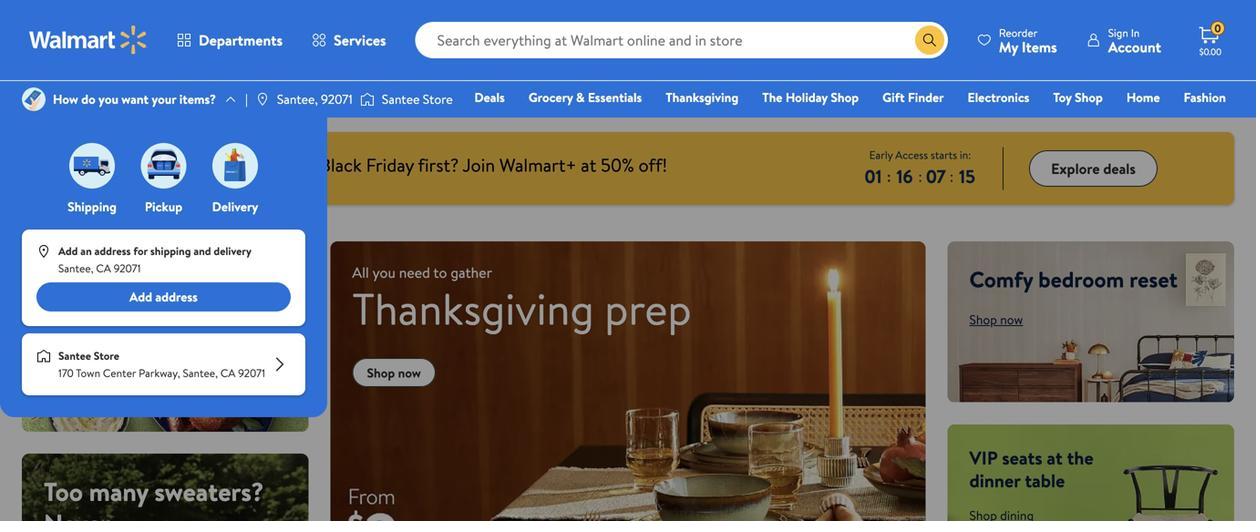 Task type: describe. For each thing, give the bounding box(es) containing it.
account
[[1109, 37, 1162, 57]]

off!
[[639, 152, 668, 178]]

|
[[245, 90, 248, 108]]

never.
[[44, 506, 116, 522]]

1 : from the left
[[888, 166, 892, 187]]

add for add an address for shipping and delivery santee, ca 92071
[[58, 244, 78, 259]]

less
[[72, 285, 101, 311]]

prep
[[605, 279, 692, 339]]

santee store 170 town center parkway, santee, ca 92071
[[58, 349, 265, 381]]

sign
[[1109, 25, 1129, 41]]

explore
[[1052, 159, 1101, 179]]

feast
[[135, 262, 175, 288]]

join
[[463, 152, 495, 178]]

0 vertical spatial walmart+
[[1172, 114, 1227, 132]]

electronics link
[[960, 88, 1038, 107]]

shop now link for thanksgiving prep
[[353, 358, 436, 388]]

shipping
[[150, 244, 191, 259]]

2 horizontal spatial 92071
[[321, 90, 353, 108]]

fashion registry
[[1017, 88, 1227, 132]]

registry
[[1017, 114, 1063, 132]]

shop now for your whole feast for less
[[44, 324, 98, 342]]

your
[[152, 90, 176, 108]]

shop
[[278, 152, 315, 178]]

delivery
[[212, 198, 258, 216]]

in
[[1132, 25, 1141, 41]]

thanksgiving for thanksgiving
[[666, 88, 739, 106]]

your whole feast for less
[[44, 262, 175, 311]]

search icon image
[[923, 33, 938, 47]]

reset
[[1130, 265, 1178, 295]]

home link
[[1119, 88, 1169, 107]]

want
[[212, 152, 252, 178]]

shipping button
[[66, 139, 119, 216]]

 image for how do you want your items?
[[22, 88, 46, 111]]

departments button
[[162, 18, 297, 62]]

santee for santee store 170 town center parkway, santee, ca 92071
[[58, 349, 91, 364]]

friday
[[366, 152, 414, 178]]

my
[[1000, 37, 1019, 57]]

01
[[865, 164, 883, 189]]

how
[[53, 90, 78, 108]]

shop for comfy bedroom reset
[[970, 311, 998, 329]]

toy shop link
[[1046, 88, 1112, 107]]

comfy
[[970, 265, 1034, 295]]

grocery & essentials
[[529, 88, 642, 106]]

services button
[[297, 18, 401, 62]]

do
[[81, 90, 95, 108]]

 image for delivery
[[213, 143, 258, 189]]

 image for shipping
[[69, 143, 115, 189]]

delivery button
[[209, 139, 262, 216]]

50%
[[601, 152, 635, 178]]

town
[[76, 366, 100, 381]]

the
[[763, 88, 783, 106]]

2 horizontal spatial santee,
[[277, 90, 318, 108]]

16
[[897, 164, 914, 189]]

2 : from the left
[[919, 166, 923, 187]]

an
[[81, 244, 92, 259]]

gift finder
[[883, 88, 945, 106]]

in:
[[960, 147, 972, 163]]

vip
[[970, 446, 998, 471]]

pickup
[[145, 198, 183, 216]]

add address button
[[36, 283, 291, 312]]

 image down your
[[36, 349, 51, 364]]

 image for pickup
[[141, 143, 187, 189]]

store for santee store 170 town center parkway, santee, ca 92071
[[94, 349, 119, 364]]

Search search field
[[416, 22, 948, 58]]

how do you want your items?
[[53, 90, 216, 108]]

sign in account
[[1109, 25, 1162, 57]]

toy
[[1054, 88, 1072, 106]]

comfy bedroom reset
[[970, 265, 1178, 295]]

1 vertical spatial  image
[[36, 245, 51, 259]]

registry link
[[1009, 113, 1072, 133]]

vip seats at the dinner table
[[970, 446, 1094, 494]]

add an address for shipping and delivery santee, ca 92071
[[58, 244, 252, 276]]

add address
[[130, 288, 198, 306]]

one
[[1087, 114, 1114, 132]]

santee store
[[382, 90, 453, 108]]

the holiday shop
[[763, 88, 859, 106]]

$0.00
[[1200, 46, 1222, 58]]

15
[[960, 164, 976, 189]]

items
[[1022, 37, 1058, 57]]

add for add address
[[130, 288, 152, 306]]

now for comfy
[[1001, 311, 1024, 329]]

early access starts in: 01 : 16 : 07 : 15
[[865, 147, 976, 189]]



Task type: locate. For each thing, give the bounding box(es) containing it.
0 vertical spatial at
[[581, 152, 597, 178]]

1 vertical spatial 92071
[[114, 261, 141, 276]]

1 vertical spatial add
[[130, 288, 152, 306]]

at inside vip seats at the dinner table
[[1047, 446, 1063, 471]]

0 vertical spatial 92071
[[321, 90, 353, 108]]

for inside add an address for shipping and delivery santee, ca 92071
[[134, 244, 148, 259]]

thanksgiving link
[[658, 88, 747, 107]]

your
[[44, 262, 79, 288]]

shop for thanksgiving prep
[[367, 364, 395, 382]]

santee, inside add an address for shipping and delivery santee, ca 92071
[[58, 261, 93, 276]]

want to shop black friday first? join walmart+ at 50% off!
[[212, 152, 668, 178]]

and
[[194, 244, 211, 259]]

for for shipping
[[134, 244, 148, 259]]

1 vertical spatial walmart+
[[500, 152, 577, 178]]

santee, right parkway,
[[183, 366, 218, 381]]

1 vertical spatial address
[[155, 288, 198, 306]]

shop now for comfy bedroom reset
[[970, 311, 1024, 329]]

seats
[[1003, 446, 1043, 471]]

1 vertical spatial santee,
[[58, 261, 93, 276]]

1 horizontal spatial santee,
[[183, 366, 218, 381]]

1 horizontal spatial at
[[1047, 446, 1063, 471]]

parkway,
[[139, 366, 180, 381]]

black
[[320, 152, 362, 178]]

1 vertical spatial at
[[1047, 446, 1063, 471]]

now for thanksgiving
[[398, 364, 421, 382]]

1 vertical spatial thanksgiving
[[353, 279, 594, 339]]

1 horizontal spatial  image
[[360, 90, 375, 109]]

at left 50%
[[581, 152, 597, 178]]

santee up 170
[[58, 349, 91, 364]]

thanksgiving
[[666, 88, 739, 106], [353, 279, 594, 339]]

store
[[423, 90, 453, 108], [94, 349, 119, 364]]

for up the feast
[[134, 244, 148, 259]]

the
[[1068, 446, 1094, 471]]

0 horizontal spatial address
[[95, 244, 131, 259]]

 image
[[360, 90, 375, 109], [36, 245, 51, 259]]

store up center
[[94, 349, 119, 364]]

0 vertical spatial store
[[423, 90, 453, 108]]

1 horizontal spatial shop now
[[367, 364, 421, 382]]

santee, down an
[[58, 261, 93, 276]]

items?
[[179, 90, 216, 108]]

now for your
[[75, 324, 98, 342]]

shipping
[[68, 198, 117, 216]]

essentials
[[588, 88, 642, 106]]

store for santee store
[[423, 90, 453, 108]]

0 vertical spatial santee
[[382, 90, 420, 108]]

: left the 15
[[950, 166, 954, 187]]

 image up pickup
[[141, 143, 187, 189]]

0 horizontal spatial store
[[94, 349, 119, 364]]

3 : from the left
[[950, 166, 954, 187]]

1 horizontal spatial walmart+
[[1172, 114, 1227, 132]]

add left an
[[58, 244, 78, 259]]

0 vertical spatial ca
[[96, 261, 111, 276]]

 image right the |
[[255, 92, 270, 107]]

gift finder link
[[875, 88, 953, 107]]

1 horizontal spatial for
[[134, 244, 148, 259]]

 image up delivery
[[213, 143, 258, 189]]

170
[[58, 366, 74, 381]]

ca inside the santee store 170 town center parkway, santee, ca 92071
[[221, 366, 236, 381]]

finder
[[908, 88, 945, 106]]

07
[[927, 164, 947, 189]]

center
[[103, 366, 136, 381]]

shop now link for comfy bedroom reset
[[970, 311, 1024, 329]]

access
[[896, 147, 929, 163]]

 image
[[22, 88, 46, 111], [255, 92, 270, 107], [69, 143, 115, 189], [141, 143, 187, 189], [213, 143, 258, 189], [36, 349, 51, 364]]

0 horizontal spatial :
[[888, 166, 892, 187]]

2 horizontal spatial shop now link
[[970, 311, 1024, 329]]

0 horizontal spatial 92071
[[114, 261, 141, 276]]

 image left how
[[22, 88, 46, 111]]

reorder my items
[[1000, 25, 1058, 57]]

1 horizontal spatial add
[[130, 288, 152, 306]]

0 vertical spatial  image
[[360, 90, 375, 109]]

ca up less
[[96, 261, 111, 276]]

0 vertical spatial add
[[58, 244, 78, 259]]

0 horizontal spatial santee,
[[58, 261, 93, 276]]

reorder
[[1000, 25, 1038, 41]]

 image left the 'santee store'
[[360, 90, 375, 109]]

0 horizontal spatial ca
[[96, 261, 111, 276]]

0 horizontal spatial santee
[[58, 349, 91, 364]]

thanksgiving for thanksgiving prep
[[353, 279, 594, 339]]

2 vertical spatial santee,
[[183, 366, 218, 381]]

add inside add address button
[[130, 288, 152, 306]]

grocery & essentials link
[[521, 88, 651, 107]]

1 horizontal spatial 92071
[[238, 366, 265, 381]]

toy shop
[[1054, 88, 1104, 106]]

explore deals button
[[1030, 151, 1158, 187]]

92071
[[321, 90, 353, 108], [114, 261, 141, 276], [238, 366, 265, 381]]

address
[[95, 244, 131, 259], [155, 288, 198, 306]]

electronics
[[968, 88, 1030, 106]]

explore deals
[[1052, 159, 1137, 179]]

0 vertical spatial santee,
[[277, 90, 318, 108]]

services
[[334, 30, 386, 50]]

1 horizontal spatial thanksgiving
[[666, 88, 739, 106]]

walmart+ right join
[[500, 152, 577, 178]]

holiday
[[786, 88, 828, 106]]

santee for santee store
[[382, 90, 420, 108]]

debit
[[1117, 114, 1149, 132]]

1 horizontal spatial santee
[[382, 90, 420, 108]]

2 horizontal spatial :
[[950, 166, 954, 187]]

0 vertical spatial for
[[134, 244, 148, 259]]

too
[[44, 474, 83, 510]]

want
[[122, 90, 149, 108]]

walmart+
[[1172, 114, 1227, 132], [500, 152, 577, 178]]

Walmart Site-Wide search field
[[416, 22, 948, 58]]

0 vertical spatial address
[[95, 244, 131, 259]]

fashion
[[1185, 88, 1227, 106]]

1 horizontal spatial address
[[155, 288, 198, 306]]

starts
[[931, 147, 958, 163]]

shop now link
[[970, 311, 1024, 329], [44, 324, 98, 342], [353, 358, 436, 388]]

for inside your whole feast for less
[[44, 285, 67, 311]]

address down the feast
[[155, 288, 198, 306]]

santee inside the santee store 170 town center parkway, santee, ca 92071
[[58, 349, 91, 364]]

gift
[[883, 88, 905, 106]]

fashion link
[[1176, 88, 1235, 107]]

the holiday shop link
[[755, 88, 868, 107]]

early
[[870, 147, 893, 163]]

many
[[89, 474, 148, 510]]

2 horizontal spatial now
[[1001, 311, 1024, 329]]

santee up friday
[[382, 90, 420, 108]]

deals
[[475, 88, 505, 106]]

walmart+ link
[[1164, 113, 1235, 133]]

add
[[58, 244, 78, 259], [130, 288, 152, 306]]

walmart+ down fashion link
[[1172, 114, 1227, 132]]

 image up shipping
[[69, 143, 115, 189]]

one debit link
[[1079, 113, 1157, 133]]

0 horizontal spatial for
[[44, 285, 67, 311]]

address up whole
[[95, 244, 131, 259]]

bedroom
[[1039, 265, 1125, 295]]

thanksgiving prep
[[353, 279, 692, 339]]

1 vertical spatial for
[[44, 285, 67, 311]]

1 horizontal spatial now
[[398, 364, 421, 382]]

departments
[[199, 30, 283, 50]]

1 horizontal spatial ca
[[221, 366, 236, 381]]

delivery
[[214, 244, 252, 259]]

0 horizontal spatial  image
[[36, 245, 51, 259]]

 image inside pickup button
[[141, 143, 187, 189]]

0 horizontal spatial at
[[581, 152, 597, 178]]

0 vertical spatial thanksgiving
[[666, 88, 739, 106]]

store left 'deals'
[[423, 90, 453, 108]]

1 vertical spatial ca
[[221, 366, 236, 381]]

2 vertical spatial 92071
[[238, 366, 265, 381]]

for left less
[[44, 285, 67, 311]]

walmart image
[[29, 26, 148, 55]]

: left 16
[[888, 166, 892, 187]]

add inside add an address for shipping and delivery santee, ca 92071
[[58, 244, 78, 259]]

add down the feast
[[130, 288, 152, 306]]

deals
[[1104, 159, 1137, 179]]

shop now
[[970, 311, 1024, 329], [44, 324, 98, 342], [367, 364, 421, 382]]

walmart plus logo image
[[95, 152, 197, 185]]

at left the at the right bottom
[[1047, 446, 1063, 471]]

92071 inside add an address for shipping and delivery santee, ca 92071
[[114, 261, 141, 276]]

1 vertical spatial santee
[[58, 349, 91, 364]]

one debit
[[1087, 114, 1149, 132]]

 image inside delivery button
[[213, 143, 258, 189]]

santee, right the |
[[277, 90, 318, 108]]

santee, 92071
[[277, 90, 353, 108]]

0 horizontal spatial walmart+
[[500, 152, 577, 178]]

store inside the santee store 170 town center parkway, santee, ca 92071
[[94, 349, 119, 364]]

0 horizontal spatial shop now
[[44, 324, 98, 342]]

for
[[134, 244, 148, 259], [44, 285, 67, 311]]

to
[[257, 152, 274, 178]]

shop
[[831, 88, 859, 106], [1076, 88, 1104, 106], [970, 311, 998, 329], [44, 324, 72, 342], [367, 364, 395, 382]]

 image up your
[[36, 245, 51, 259]]

too many sweaters? never.
[[44, 474, 264, 522]]

1 horizontal spatial store
[[423, 90, 453, 108]]

0 horizontal spatial now
[[75, 324, 98, 342]]

2 horizontal spatial shop now
[[970, 311, 1024, 329]]

shop now for thanksgiving prep
[[367, 364, 421, 382]]

grocery
[[529, 88, 573, 106]]

ca
[[96, 261, 111, 276], [221, 366, 236, 381]]

0
[[1215, 21, 1222, 36]]

dinner
[[970, 468, 1021, 494]]

ca right parkway,
[[221, 366, 236, 381]]

0 horizontal spatial thanksgiving
[[353, 279, 594, 339]]

whole
[[83, 262, 130, 288]]

 image for santee, 92071
[[255, 92, 270, 107]]

: left 07
[[919, 166, 923, 187]]

address inside add address button
[[155, 288, 198, 306]]

for for less
[[44, 285, 67, 311]]

1 horizontal spatial shop now link
[[353, 358, 436, 388]]

0 horizontal spatial shop now link
[[44, 324, 98, 342]]

1 vertical spatial store
[[94, 349, 119, 364]]

table
[[1026, 468, 1066, 494]]

 image inside shipping button
[[69, 143, 115, 189]]

address inside add an address for shipping and delivery santee, ca 92071
[[95, 244, 131, 259]]

0 horizontal spatial add
[[58, 244, 78, 259]]

santee, inside the santee store 170 town center parkway, santee, ca 92071
[[183, 366, 218, 381]]

ca inside add an address for shipping and delivery santee, ca 92071
[[96, 261, 111, 276]]

now
[[1001, 311, 1024, 329], [75, 324, 98, 342], [398, 364, 421, 382]]

&
[[576, 88, 585, 106]]

92071 inside the santee store 170 town center parkway, santee, ca 92071
[[238, 366, 265, 381]]

shop now link for your whole feast for less
[[44, 324, 98, 342]]

shop for your whole feast for less
[[44, 324, 72, 342]]

at
[[581, 152, 597, 178], [1047, 446, 1063, 471]]

1 horizontal spatial :
[[919, 166, 923, 187]]



Task type: vqa. For each thing, say whether or not it's contained in the screenshot.
Update query to elite trainer box scarlet and violet "IMAGE"
no



